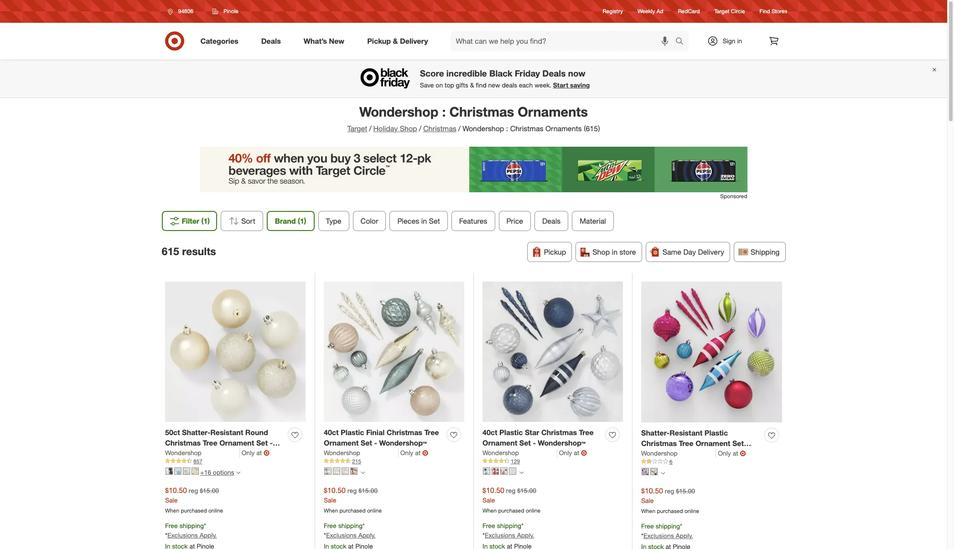 Task type: vqa. For each thing, say whether or not it's contained in the screenshot.
the "with" in Same Day Delivery with Shipt Get it as soon as 6pm today Learn more
no



Task type: locate. For each thing, give the bounding box(es) containing it.
reg down champagne image
[[189, 487, 198, 495]]

-
[[270, 439, 273, 448], [374, 439, 377, 448], [533, 439, 536, 448], [660, 450, 663, 459]]

plastic
[[341, 428, 364, 438], [500, 428, 523, 438], [705, 429, 728, 438]]

at for 40ct plastic finial christmas tree ornament set - wondershop™
[[415, 449, 421, 457]]

top
[[445, 81, 454, 89]]

purchased down black/white/gold icon at the right bottom of the page
[[657, 508, 683, 515]]

40ct up pale teal/gold/slate "icon"
[[324, 428, 339, 438]]

resistant inside shatter-resistant plastic christmas tree ornament set 40pc - wondershop™
[[670, 429, 703, 438]]

shatter- up 40pc
[[642, 429, 670, 438]]

christmas inside shatter-resistant plastic christmas tree ornament set 40pc - wondershop™
[[642, 439, 677, 449]]

when down pale teal/gold/slate "icon"
[[324, 508, 338, 515]]

purchased down all colors icon at the bottom left of page
[[340, 508, 366, 515]]

wondershop™ right 40pc
[[665, 450, 713, 459]]

- down star
[[533, 439, 536, 448]]

advertisement region
[[200, 147, 748, 193]]

wondershop link up 215
[[324, 449, 399, 458]]

plastic left star
[[500, 428, 523, 438]]

reg down "red/green/gold" image
[[348, 487, 357, 495]]

$10.50 down candy champagne icon
[[324, 486, 346, 495]]

shatter-resistant plastic christmas tree ornament set 40pc - wondershop™
[[642, 429, 744, 459]]

2 horizontal spatial plastic
[[705, 429, 728, 438]]

ornament inside 40ct plastic star christmas tree ornament set - wondershop™
[[483, 439, 518, 448]]

shop inside button
[[593, 248, 610, 257]]

/ right christmas link
[[459, 124, 461, 133]]

only at ¬ for 40ct plastic star christmas tree ornament set - wondershop™
[[559, 449, 587, 458]]

only up "215" link
[[401, 449, 414, 457]]

material
[[580, 217, 606, 226]]

40ct plastic finial christmas tree ornament set - wondershop™
[[324, 428, 439, 448]]

week.
[[535, 81, 552, 89]]

1 horizontal spatial shop
[[593, 248, 610, 257]]

christmas down find
[[450, 104, 514, 120]]

wondershop up 6
[[642, 450, 678, 458]]

christmas inside the 50ct shatter-resistant round christmas tree ornament set - wondershop™
[[165, 439, 201, 448]]

ornament up 215
[[324, 439, 359, 448]]

weekly ad link
[[638, 7, 664, 15]]

857
[[193, 458, 203, 465]]

reg down 6
[[665, 488, 675, 495]]

- down finial
[[374, 439, 377, 448]]

0 horizontal spatial /
[[369, 124, 372, 133]]

same day delivery button
[[646, 242, 731, 262]]

ornament inside '40ct plastic finial christmas tree ornament set - wondershop™'
[[324, 439, 359, 448]]

40ct inside '40ct plastic finial christmas tree ornament set - wondershop™'
[[324, 428, 339, 438]]

1 horizontal spatial :
[[506, 124, 508, 133]]

material button
[[572, 211, 614, 231]]

$10.50 down red image
[[483, 486, 505, 495]]

wondershop™ up 129 "link"
[[538, 439, 586, 448]]

$10.50
[[165, 486, 187, 495], [324, 486, 346, 495], [483, 486, 505, 495], [642, 487, 663, 496]]

2 vertical spatial deals
[[543, 217, 561, 226]]

brights image
[[642, 469, 649, 476]]

new
[[489, 81, 500, 89]]

purchased
[[181, 508, 207, 515], [340, 508, 366, 515], [499, 508, 525, 515], [657, 508, 683, 515]]

deals
[[502, 81, 517, 89]]

tree inside 40ct plastic star christmas tree ornament set - wondershop™
[[579, 428, 594, 438]]

94806
[[178, 8, 193, 15]]

all colors image right black/white/gold icon at the right bottom of the page
[[661, 472, 665, 476]]

free for 50ct shatter-resistant round christmas tree ornament set - wondershop™
[[165, 523, 178, 530]]

0 vertical spatial shop
[[400, 124, 417, 133]]

0 horizontal spatial shatter-
[[182, 428, 211, 438]]

delivery inside button
[[698, 248, 725, 257]]

only at ¬ for shatter-resistant plastic christmas tree ornament set 40pc - wondershop™
[[718, 449, 746, 458]]

1 horizontal spatial 40ct
[[483, 428, 498, 438]]

exclusions for 50ct shatter-resistant round christmas tree ornament set - wondershop™
[[167, 532, 198, 540]]

christmas inside '40ct plastic finial christmas tree ornament set - wondershop™'
[[387, 428, 423, 438]]

¬ for 40ct plastic finial christmas tree ornament set - wondershop™
[[423, 449, 429, 458]]

deals
[[261, 36, 281, 45], [543, 68, 566, 79], [543, 217, 561, 226]]

free for shatter-resistant plastic christmas tree ornament set 40pc - wondershop™
[[642, 523, 654, 531]]

pickup down 'deals' button
[[544, 248, 566, 257]]

shipping
[[751, 248, 780, 257]]

0 horizontal spatial :
[[442, 104, 446, 120]]

40ct plastic star christmas tree ornament set - wondershop™ image
[[483, 282, 623, 423], [483, 282, 623, 423]]

ornaments
[[518, 104, 588, 120], [546, 124, 582, 133]]

tree inside the 50ct shatter-resistant round christmas tree ornament set - wondershop™
[[203, 439, 218, 448]]

pinole
[[224, 8, 239, 15]]

at up 129 "link"
[[574, 449, 580, 457]]

1 horizontal spatial pickup
[[544, 248, 566, 257]]

0 horizontal spatial delivery
[[400, 36, 428, 45]]

delivery for pickup & delivery
[[400, 36, 428, 45]]

registry link
[[603, 7, 623, 15]]

resistant inside the 50ct shatter-resistant round christmas tree ornament set - wondershop™
[[211, 428, 243, 438]]

1 horizontal spatial (1)
[[298, 217, 306, 226]]

sale for 40ct plastic finial christmas tree ornament set - wondershop™
[[324, 497, 336, 505]]

results
[[182, 245, 216, 258]]

set inside shatter-resistant plastic christmas tree ornament set 40pc - wondershop™
[[733, 439, 744, 449]]

1 vertical spatial in
[[422, 217, 427, 226]]

set down star
[[520, 439, 531, 448]]

1 40ct from the left
[[324, 428, 339, 438]]

wondershop for 50ct shatter-resistant round christmas tree ornament set - wondershop™
[[165, 449, 202, 457]]

set down the round
[[256, 439, 268, 448]]

deals link
[[254, 31, 292, 51]]

wondershop™ inside shatter-resistant plastic christmas tree ornament set 40pc - wondershop™
[[665, 450, 713, 459]]

wondershop™
[[379, 439, 427, 448], [538, 439, 586, 448], [165, 449, 213, 458], [665, 450, 713, 459]]

$10.50 for shatter-resistant plastic christmas tree ornament set 40pc - wondershop™
[[642, 487, 663, 496]]

wondershop up "129"
[[483, 449, 519, 457]]

sale down dark blue/silver "image"
[[483, 497, 495, 505]]

sale
[[165, 497, 178, 505], [324, 497, 336, 505], [483, 497, 495, 505], [642, 497, 654, 505]]

: up christmas link
[[442, 104, 446, 120]]

tree inside '40ct plastic finial christmas tree ornament set - wondershop™'
[[425, 428, 439, 438]]

pickup right new
[[367, 36, 391, 45]]

in for pieces
[[422, 217, 427, 226]]

1 horizontal spatial all colors image
[[661, 472, 665, 476]]

plastic inside '40ct plastic finial christmas tree ornament set - wondershop™'
[[341, 428, 364, 438]]

0 horizontal spatial &
[[393, 36, 398, 45]]

same
[[663, 248, 682, 257]]

round
[[245, 428, 268, 438]]

pickup inside button
[[544, 248, 566, 257]]

all colors image
[[361, 471, 365, 476]]

find
[[760, 8, 771, 15]]

christmas right finial
[[387, 428, 423, 438]]

in inside pieces in set 'button'
[[422, 217, 427, 226]]

only at ¬
[[242, 449, 270, 458], [401, 449, 429, 458], [559, 449, 587, 458], [718, 449, 746, 458]]

plastic inside shatter-resistant plastic christmas tree ornament set 40pc - wondershop™
[[705, 429, 728, 438]]

40ct plastic star christmas tree ornament set - wondershop™ link
[[483, 428, 602, 449]]

ornament inside the 50ct shatter-resistant round christmas tree ornament set - wondershop™
[[220, 439, 254, 448]]

$10.50 for 40ct plastic star christmas tree ornament set - wondershop™
[[483, 486, 505, 495]]

deals left 'what's'
[[261, 36, 281, 45]]

dark blue/silver image
[[483, 468, 491, 476]]

wondershop
[[360, 104, 439, 120], [463, 124, 504, 133], [165, 449, 202, 457], [324, 449, 360, 457], [483, 449, 519, 457], [642, 450, 678, 458]]

all colors image right silver icon
[[520, 471, 524, 476]]

sale down brights icon
[[642, 497, 654, 505]]

2 horizontal spatial all colors element
[[661, 471, 665, 476]]

set inside '40ct plastic finial christmas tree ornament set - wondershop™'
[[361, 439, 372, 448]]

$15.00
[[200, 487, 219, 495], [359, 487, 378, 495], [518, 487, 537, 495], [676, 488, 696, 495]]

deals inside the deals link
[[261, 36, 281, 45]]

free shipping * * exclusions apply. for shatter-resistant plastic christmas tree ornament set 40pc - wondershop™
[[642, 523, 693, 540]]

target inside the wondershop : christmas ornaments target / holiday shop / christmas / wondershop : christmas ornaments (615)
[[347, 124, 367, 133]]

on
[[436, 81, 443, 89]]

ornament up 857 link
[[220, 439, 254, 448]]

in
[[738, 37, 743, 45], [422, 217, 427, 226], [612, 248, 618, 257]]

delivery inside "link"
[[400, 36, 428, 45]]

1 horizontal spatial delivery
[[698, 248, 725, 257]]

: down deals
[[506, 124, 508, 133]]

(1) for filter (1)
[[201, 217, 210, 226]]

in left store at the right
[[612, 248, 618, 257]]

all colors element for 40ct plastic finial christmas tree ornament set - wondershop™
[[361, 470, 365, 476]]

resistant up 6
[[670, 429, 703, 438]]

ornament
[[220, 439, 254, 448], [324, 439, 359, 448], [483, 439, 518, 448], [696, 439, 731, 449]]

1 vertical spatial target
[[347, 124, 367, 133]]

color button
[[353, 211, 386, 231]]

set up 6 link
[[733, 439, 744, 449]]

delivery up 'score'
[[400, 36, 428, 45]]

target left holiday
[[347, 124, 367, 133]]

only
[[242, 449, 255, 457], [401, 449, 414, 457], [559, 449, 572, 457], [718, 450, 731, 458]]

$10.50 down black/white/gold icon at the right bottom of the page
[[642, 487, 663, 496]]

1 horizontal spatial /
[[419, 124, 422, 133]]

ornament up "129"
[[483, 439, 518, 448]]

pieces in set button
[[390, 211, 448, 231]]

0 vertical spatial ornaments
[[518, 104, 588, 120]]

reg down silver icon
[[506, 487, 516, 495]]

all colors image for 40pc
[[661, 472, 665, 476]]

only up 857 link
[[242, 449, 255, 457]]

in for shop
[[612, 248, 618, 257]]

ornament inside shatter-resistant plastic christmas tree ornament set 40pc - wondershop™
[[696, 439, 731, 449]]

type
[[326, 217, 342, 226]]

0 horizontal spatial all colors element
[[361, 470, 365, 476]]

1 vertical spatial deals
[[543, 68, 566, 79]]

deals inside 'deals' button
[[543, 217, 561, 226]]

silver image
[[509, 468, 517, 476]]

wondershop link up the 857
[[165, 449, 240, 458]]

at
[[257, 449, 262, 457], [415, 449, 421, 457], [574, 449, 580, 457], [733, 450, 739, 458]]

0 vertical spatial in
[[738, 37, 743, 45]]

/ right "target" "link"
[[369, 124, 372, 133]]

exclusions apply. link for 40ct plastic finial christmas tree ornament set - wondershop™
[[326, 532, 376, 540]]

40ct for 40ct plastic finial christmas tree ornament set - wondershop™
[[324, 428, 339, 438]]

only up 6 link
[[718, 450, 731, 458]]

ornament for 40ct plastic star christmas tree ornament set - wondershop™
[[483, 439, 518, 448]]

set for 40ct plastic star christmas tree ornament set - wondershop™
[[520, 439, 531, 448]]

ornaments down start
[[518, 104, 588, 120]]

wondershop™ inside 40ct plastic star christmas tree ornament set - wondershop™
[[538, 439, 586, 448]]

50ct
[[165, 428, 180, 438]]

0 horizontal spatial (1)
[[201, 217, 210, 226]]

plastic for finial
[[341, 428, 364, 438]]

$10.50 reg $15.00 sale when purchased online for 40ct plastic finial christmas tree ornament set - wondershop™
[[324, 486, 382, 515]]

purchased down silver icon
[[499, 508, 525, 515]]

deals for the deals link
[[261, 36, 281, 45]]

deals up pickup button
[[543, 217, 561, 226]]

star
[[525, 428, 540, 438]]

deals up start
[[543, 68, 566, 79]]

- inside '40ct plastic finial christmas tree ornament set - wondershop™'
[[374, 439, 377, 448]]

target circle link
[[715, 7, 745, 15]]

0 horizontal spatial resistant
[[211, 428, 243, 438]]

online
[[209, 508, 223, 515], [367, 508, 382, 515], [526, 508, 541, 515], [685, 508, 700, 515]]

¬
[[264, 449, 270, 458], [423, 449, 429, 458], [581, 449, 587, 458], [740, 449, 746, 458]]

wondershop™ up candy white/champagne icon
[[165, 449, 213, 458]]

redcard link
[[678, 7, 700, 15]]

at down the round
[[257, 449, 262, 457]]

2 40ct from the left
[[483, 428, 498, 438]]

(1) right brand
[[298, 217, 306, 226]]

ornament up 6 link
[[696, 439, 731, 449]]

set inside 40ct plastic star christmas tree ornament set - wondershop™
[[520, 439, 531, 448]]

pickup for pickup & delivery
[[367, 36, 391, 45]]

registry
[[603, 8, 623, 15]]

sale down black/white image
[[165, 497, 178, 505]]

40ct plastic finial christmas tree ornament set - wondershop™ image
[[324, 282, 465, 423], [324, 282, 465, 423]]

1 (1) from the left
[[201, 217, 210, 226]]

candy white/champagne image
[[183, 468, 190, 476]]

2 vertical spatial in
[[612, 248, 618, 257]]

at for 50ct shatter-resistant round christmas tree ornament set - wondershop™
[[257, 449, 262, 457]]

$15.00 down "129"
[[518, 487, 537, 495]]

red image
[[492, 468, 499, 476]]

shop
[[400, 124, 417, 133], [593, 248, 610, 257]]

set right the "pieces"
[[429, 217, 440, 226]]

ornaments left (615)
[[546, 124, 582, 133]]

1 horizontal spatial resistant
[[670, 429, 703, 438]]

1 vertical spatial delivery
[[698, 248, 725, 257]]

blue/silver image
[[174, 468, 182, 476]]

1 horizontal spatial all colors element
[[520, 470, 524, 476]]

- up 857 link
[[270, 439, 273, 448]]

sign in
[[723, 37, 743, 45]]

$15.00 down 6 link
[[676, 488, 696, 495]]

sale down pale teal/gold/slate "icon"
[[324, 497, 336, 505]]

when down dark blue/silver "image"
[[483, 508, 497, 515]]

$10.50 reg $15.00 sale when purchased online down silver icon
[[483, 486, 541, 515]]

0 vertical spatial deals
[[261, 36, 281, 45]]

wondershop link for star
[[483, 449, 558, 458]]

wondershop up "holiday shop" link
[[360, 104, 439, 120]]

pickup inside "link"
[[367, 36, 391, 45]]

$10.50 down blue/silver icon
[[165, 486, 187, 495]]

plastic up 6 link
[[705, 429, 728, 438]]

all colors element right black/white/gold icon at the right bottom of the page
[[661, 471, 665, 476]]

delivery right day
[[698, 248, 725, 257]]

1 horizontal spatial plastic
[[500, 428, 523, 438]]

shatter- right 50ct
[[182, 428, 211, 438]]

40ct
[[324, 428, 339, 438], [483, 428, 498, 438]]

1 vertical spatial ornaments
[[546, 124, 582, 133]]

2 horizontal spatial /
[[459, 124, 461, 133]]

pickup
[[367, 36, 391, 45], [544, 248, 566, 257]]

50ct shatter-resistant round christmas tree ornament set - wondershop™
[[165, 428, 273, 458]]

wondershop link
[[165, 449, 240, 458], [324, 449, 399, 458], [483, 449, 558, 458], [642, 449, 717, 458]]

0 horizontal spatial shop
[[400, 124, 417, 133]]

set inside the 50ct shatter-resistant round christmas tree ornament set - wondershop™
[[256, 439, 268, 448]]

free shipping * * exclusions apply. for 50ct shatter-resistant round christmas tree ornament set - wondershop™
[[165, 523, 217, 540]]

wondershop link up 6
[[642, 449, 717, 458]]

in inside "sign in" link
[[738, 37, 743, 45]]

all colors element right "red/green/gold" image
[[361, 470, 365, 476]]

all colors element right silver icon
[[520, 470, 524, 476]]

1 horizontal spatial shatter-
[[642, 429, 670, 438]]

red/green/gold image
[[350, 468, 358, 476]]

0 horizontal spatial target
[[347, 124, 367, 133]]

wondershop link for resistant
[[165, 449, 240, 458]]

plastic inside 40ct plastic star christmas tree ornament set - wondershop™
[[500, 428, 523, 438]]

ad
[[657, 8, 664, 15]]

wondershop up 215
[[324, 449, 360, 457]]

0 horizontal spatial in
[[422, 217, 427, 226]]

0 horizontal spatial 40ct
[[324, 428, 339, 438]]

(1) for brand (1)
[[298, 217, 306, 226]]

wondershop up the 857
[[165, 449, 202, 457]]

sale for 50ct shatter-resistant round christmas tree ornament set - wondershop™
[[165, 497, 178, 505]]

only up 129 "link"
[[559, 449, 572, 457]]

in right the "pieces"
[[422, 217, 427, 226]]

shatter-resistant plastic christmas tree ornament set 40pc - wondershop™ image
[[642, 282, 783, 423], [642, 282, 783, 423]]

2 (1) from the left
[[298, 217, 306, 226]]

target link
[[347, 124, 367, 133]]

finial
[[366, 428, 385, 438]]

0 horizontal spatial plastic
[[341, 428, 364, 438]]

shipping for shatter-resistant plastic christmas tree ornament set 40pc - wondershop™
[[656, 523, 680, 531]]

each
[[519, 81, 533, 89]]

christmas up 40pc
[[642, 439, 677, 449]]

in inside shop in store button
[[612, 248, 618, 257]]

40ct inside 40ct plastic star christmas tree ornament set - wondershop™
[[483, 428, 498, 438]]

1 vertical spatial pickup
[[544, 248, 566, 257]]

(1) right filter on the top left of page
[[201, 217, 210, 226]]

exclusions apply. link for shatter-resistant plastic christmas tree ornament set 40pc - wondershop™
[[644, 533, 693, 540]]

only for plastic
[[718, 450, 731, 458]]

wondershop™ up "215" link
[[379, 439, 427, 448]]

filter (1) button
[[162, 211, 217, 231]]

all colors + 16 more colors element
[[236, 470, 240, 476]]

0 horizontal spatial all colors image
[[520, 471, 524, 476]]

all colors element
[[361, 470, 365, 476], [520, 470, 524, 476], [661, 471, 665, 476]]

shop left store at the right
[[593, 248, 610, 257]]

christmas right star
[[542, 428, 577, 438]]

when for shatter-resistant plastic christmas tree ornament set 40pc - wondershop™
[[642, 508, 656, 515]]

1 horizontal spatial in
[[612, 248, 618, 257]]

black
[[490, 68, 513, 79]]

reg
[[189, 487, 198, 495], [348, 487, 357, 495], [506, 487, 516, 495], [665, 488, 675, 495]]

apply. for 40ct plastic finial christmas tree ornament set - wondershop™
[[359, 532, 376, 540]]

40pc
[[642, 450, 658, 459]]

wondershop link for finial
[[324, 449, 399, 458]]

tree
[[425, 428, 439, 438], [579, 428, 594, 438], [203, 439, 218, 448], [679, 439, 694, 449]]

$15.00 down all colors icon at the bottom left of page
[[359, 487, 378, 495]]

(1) inside button
[[201, 217, 210, 226]]

all colors image
[[520, 471, 524, 476], [661, 472, 665, 476]]

when for 50ct shatter-resistant round christmas tree ornament set - wondershop™
[[165, 508, 179, 515]]

tree for shatter-resistant plastic christmas tree ornament set 40pc - wondershop™
[[679, 439, 694, 449]]

$15.00 down +16
[[200, 487, 219, 495]]

resistant left the round
[[211, 428, 243, 438]]

when down brights icon
[[642, 508, 656, 515]]

$10.50 reg $15.00 sale when purchased online for 40ct plastic star christmas tree ornament set - wondershop™
[[483, 486, 541, 515]]

shipping for 40ct plastic star christmas tree ornament set - wondershop™
[[497, 523, 522, 530]]

purchased down +16 options "dropdown button"
[[181, 508, 207, 515]]

at for shatter-resistant plastic christmas tree ornament set 40pc - wondershop™
[[733, 450, 739, 458]]

at for 40ct plastic star christmas tree ornament set - wondershop™
[[574, 449, 580, 457]]

2 horizontal spatial in
[[738, 37, 743, 45]]

shop right holiday
[[400, 124, 417, 133]]

$10.50 reg $15.00 sale when purchased online down champagne image
[[165, 486, 223, 515]]

what's
[[304, 36, 327, 45]]

1 vertical spatial &
[[470, 81, 474, 89]]

saving
[[570, 81, 590, 89]]

stores
[[772, 8, 788, 15]]

$15.00 for resistant
[[200, 487, 219, 495]]

ornament for 40ct plastic finial christmas tree ornament set - wondershop™
[[324, 439, 359, 448]]

0 vertical spatial &
[[393, 36, 398, 45]]

1 horizontal spatial target
[[715, 8, 730, 15]]

pink/champagne image
[[342, 468, 349, 476]]

0 vertical spatial pickup
[[367, 36, 391, 45]]

40ct up dark blue/silver "image"
[[483, 428, 498, 438]]

/ left christmas link
[[419, 124, 422, 133]]

set
[[429, 217, 440, 226], [256, 439, 268, 448], [361, 439, 372, 448], [520, 439, 531, 448], [733, 439, 744, 449]]

0 vertical spatial delivery
[[400, 36, 428, 45]]

- right 40pc
[[660, 450, 663, 459]]

1 horizontal spatial &
[[470, 81, 474, 89]]

shop inside the wondershop : christmas ornaments target / holiday shop / christmas / wondershop : christmas ornaments (615)
[[400, 124, 417, 133]]

weekly
[[638, 8, 656, 15]]

in right sign
[[738, 37, 743, 45]]

delivery for same day delivery
[[698, 248, 725, 257]]

50ct shatter-resistant round christmas tree ornament set - wondershop™ image
[[165, 282, 306, 423], [165, 282, 306, 423]]

0 horizontal spatial pickup
[[367, 36, 391, 45]]

1 vertical spatial shop
[[593, 248, 610, 257]]

at up 6 link
[[733, 450, 739, 458]]

& inside score incredible black friday deals now save on top gifts & find new deals each week. start saving
[[470, 81, 474, 89]]

all colors element for shatter-resistant plastic christmas tree ornament set 40pc - wondershop™
[[661, 471, 665, 476]]

$10.50 reg $15.00 sale when purchased online down "red/green/gold" image
[[324, 486, 382, 515]]

tree inside shatter-resistant plastic christmas tree ornament set 40pc - wondershop™
[[679, 439, 694, 449]]

free
[[165, 523, 178, 530], [324, 523, 337, 530], [483, 523, 495, 530], [642, 523, 654, 531]]

delivery
[[400, 36, 428, 45], [698, 248, 725, 257]]

wondershop for 40ct plastic finial christmas tree ornament set - wondershop™
[[324, 449, 360, 457]]

holiday
[[374, 124, 398, 133]]

plastic left finial
[[341, 428, 364, 438]]



Task type: describe. For each thing, give the bounding box(es) containing it.
set for shatter-resistant plastic christmas tree ornament set 40pc - wondershop™
[[733, 439, 744, 449]]

only for finial
[[401, 449, 414, 457]]

shop in store
[[593, 248, 636, 257]]

red/white/black/silver image
[[501, 468, 508, 476]]

free for 40ct plastic star christmas tree ornament set - wondershop™
[[483, 523, 495, 530]]

all colors image for -
[[520, 471, 524, 476]]

target circle
[[715, 8, 745, 15]]

2 / from the left
[[419, 124, 422, 133]]

1 / from the left
[[369, 124, 372, 133]]

gifts
[[456, 81, 469, 89]]

type button
[[318, 211, 349, 231]]

search button
[[672, 31, 693, 53]]

redcard
[[678, 8, 700, 15]]

categories link
[[193, 31, 250, 51]]

exclusions apply. link for 50ct shatter-resistant round christmas tree ornament set - wondershop™
[[167, 532, 217, 540]]

40ct plastic star christmas tree ornament set - wondershop™
[[483, 428, 594, 448]]

set inside 'button'
[[429, 217, 440, 226]]

exclusions for 40ct plastic star christmas tree ornament set - wondershop™
[[485, 532, 516, 540]]

find stores
[[760, 8, 788, 15]]

friday
[[515, 68, 540, 79]]

857 link
[[165, 458, 306, 466]]

¬ for shatter-resistant plastic christmas tree ornament set 40pc - wondershop™
[[740, 449, 746, 458]]

brand
[[275, 217, 296, 226]]

40ct plastic finial christmas tree ornament set - wondershop™ link
[[324, 428, 443, 449]]

tree for 40ct plastic finial christmas tree ornament set - wondershop™
[[425, 428, 439, 438]]

wondershop : christmas ornaments target / holiday shop / christmas / wondershop : christmas ornaments (615)
[[347, 104, 600, 133]]

0 vertical spatial target
[[715, 8, 730, 15]]

- inside the 50ct shatter-resistant round christmas tree ornament set - wondershop™
[[270, 439, 273, 448]]

What can we help you find? suggestions appear below search field
[[451, 31, 678, 51]]

$15.00 for star
[[518, 487, 537, 495]]

3 / from the left
[[459, 124, 461, 133]]

features
[[459, 217, 488, 226]]

purchased for 40ct plastic star christmas tree ornament set - wondershop™
[[499, 508, 525, 515]]

deals inside score incredible black friday deals now save on top gifts & find new deals each week. start saving
[[543, 68, 566, 79]]

reg for 50ct shatter-resistant round christmas tree ornament set - wondershop™
[[189, 487, 198, 495]]

& inside "link"
[[393, 36, 398, 45]]

sort button
[[221, 211, 263, 231]]

online for resistant
[[209, 508, 223, 515]]

$15.00 for plastic
[[676, 488, 696, 495]]

categories
[[201, 36, 239, 45]]

¬ for 50ct shatter-resistant round christmas tree ornament set - wondershop™
[[264, 449, 270, 458]]

only for resistant
[[242, 449, 255, 457]]

free shipping * * exclusions apply. for 40ct plastic star christmas tree ornament set - wondershop™
[[483, 523, 534, 540]]

score incredible black friday deals now save on top gifts & find new deals each week. start saving
[[420, 68, 590, 89]]

online for plastic
[[685, 508, 700, 515]]

all colors element for 40ct plastic star christmas tree ornament set - wondershop™
[[520, 470, 524, 476]]

features button
[[452, 211, 495, 231]]

6
[[670, 459, 673, 466]]

day
[[684, 248, 696, 257]]

purchased for 50ct shatter-resistant round christmas tree ornament set - wondershop™
[[181, 508, 207, 515]]

6 link
[[642, 458, 783, 466]]

sort
[[241, 217, 255, 226]]

shatter- inside shatter-resistant plastic christmas tree ornament set 40pc - wondershop™
[[642, 429, 670, 438]]

pieces
[[398, 217, 419, 226]]

1 vertical spatial :
[[506, 124, 508, 133]]

all colors + 16 more colors image
[[236, 471, 240, 476]]

reg for 40ct plastic finial christmas tree ornament set - wondershop™
[[348, 487, 357, 495]]

$10.50 reg $15.00 sale when purchased online for 50ct shatter-resistant round christmas tree ornament set - wondershop™
[[165, 486, 223, 515]]

- inside shatter-resistant plastic christmas tree ornament set 40pc - wondershop™
[[660, 450, 663, 459]]

+16
[[200, 469, 211, 477]]

find
[[476, 81, 487, 89]]

store
[[620, 248, 636, 257]]

+16 options button
[[162, 466, 244, 480]]

$15.00 for finial
[[359, 487, 378, 495]]

when for 40ct plastic star christmas tree ornament set - wondershop™
[[483, 508, 497, 515]]

christmas inside 40ct plastic star christmas tree ornament set - wondershop™
[[542, 428, 577, 438]]

sale for 40ct plastic star christmas tree ornament set - wondershop™
[[483, 497, 495, 505]]

same day delivery
[[663, 248, 725, 257]]

pale teal/gold/slate image
[[324, 468, 332, 476]]

exclusions apply. link for 40ct plastic star christmas tree ornament set - wondershop™
[[485, 532, 534, 540]]

pinole button
[[207, 3, 245, 20]]

apply. for shatter-resistant plastic christmas tree ornament set 40pc - wondershop™
[[676, 533, 693, 540]]

pickup for pickup
[[544, 248, 566, 257]]

price button
[[499, 211, 531, 231]]

online for finial
[[367, 508, 382, 515]]

search
[[672, 37, 693, 46]]

- inside 40ct plastic star christmas tree ornament set - wondershop™
[[533, 439, 536, 448]]

black/white/gold image
[[651, 469, 658, 476]]

purchased for 40ct plastic finial christmas tree ornament set - wondershop™
[[340, 508, 366, 515]]

0 vertical spatial :
[[442, 104, 446, 120]]

find stores link
[[760, 7, 788, 15]]

free shipping * * exclusions apply. for 40ct plastic finial christmas tree ornament set - wondershop™
[[324, 523, 376, 540]]

apply. for 50ct shatter-resistant round christmas tree ornament set - wondershop™
[[200, 532, 217, 540]]

615
[[162, 245, 179, 258]]

shipping for 40ct plastic finial christmas tree ornament set - wondershop™
[[338, 523, 363, 530]]

wondershop™ inside the 50ct shatter-resistant round christmas tree ornament set - wondershop™
[[165, 449, 213, 458]]

circle
[[731, 8, 745, 15]]

deals for 'deals' button
[[543, 217, 561, 226]]

94806 button
[[162, 3, 203, 20]]

exclusions for 40ct plastic finial christmas tree ornament set - wondershop™
[[326, 532, 357, 540]]

wondershop for shatter-resistant plastic christmas tree ornament set 40pc - wondershop™
[[642, 450, 678, 458]]

reg for shatter-resistant plastic christmas tree ornament set 40pc - wondershop™
[[665, 488, 675, 495]]

now
[[568, 68, 586, 79]]

save
[[420, 81, 434, 89]]

129
[[511, 458, 520, 465]]

champagne image
[[192, 468, 199, 476]]

christmas down each
[[510, 124, 544, 133]]

tree for 40ct plastic star christmas tree ornament set - wondershop™
[[579, 428, 594, 438]]

apply. for 40ct plastic star christmas tree ornament set - wondershop™
[[517, 532, 534, 540]]

price
[[507, 217, 523, 226]]

615 results
[[162, 245, 216, 258]]

sign
[[723, 37, 736, 45]]

when for 40ct plastic finial christmas tree ornament set - wondershop™
[[324, 508, 338, 515]]

¬ for 40ct plastic star christmas tree ornament set - wondershop™
[[581, 449, 587, 458]]

40ct for 40ct plastic star christmas tree ornament set - wondershop™
[[483, 428, 498, 438]]

50ct shatter-resistant round christmas tree ornament set - wondershop™ link
[[165, 428, 284, 458]]

brand (1)
[[275, 217, 306, 226]]

new
[[329, 36, 345, 45]]

shipping for 50ct shatter-resistant round christmas tree ornament set - wondershop™
[[180, 523, 204, 530]]

shipping button
[[734, 242, 786, 262]]

purchased for shatter-resistant plastic christmas tree ornament set 40pc - wondershop™
[[657, 508, 683, 515]]

215
[[352, 458, 361, 465]]

what's new
[[304, 36, 345, 45]]

start
[[553, 81, 569, 89]]

plastic for star
[[500, 428, 523, 438]]

pieces in set
[[398, 217, 440, 226]]

wondershop up the "advertisement" "region" at the top of page
[[463, 124, 504, 133]]

candy champagne image
[[333, 468, 340, 476]]

online for star
[[526, 508, 541, 515]]

options
[[213, 469, 234, 477]]

129 link
[[483, 458, 623, 466]]

shop in store button
[[576, 242, 642, 262]]

free for 40ct plastic finial christmas tree ornament set - wondershop™
[[324, 523, 337, 530]]

pickup & delivery link
[[360, 31, 440, 51]]

wondershop™ inside '40ct plastic finial christmas tree ornament set - wondershop™'
[[379, 439, 427, 448]]

shatter- inside the 50ct shatter-resistant round christmas tree ornament set - wondershop™
[[182, 428, 211, 438]]

$10.50 for 50ct shatter-resistant round christmas tree ornament set - wondershop™
[[165, 486, 187, 495]]

incredible
[[447, 68, 487, 79]]

ornament for shatter-resistant plastic christmas tree ornament set 40pc - wondershop™
[[696, 439, 731, 449]]

christmas down on at the left
[[423, 124, 457, 133]]

in for sign
[[738, 37, 743, 45]]

color
[[361, 217, 378, 226]]

pickup & delivery
[[367, 36, 428, 45]]

filter
[[182, 217, 199, 226]]

holiday shop link
[[374, 124, 417, 133]]

only at ¬ for 40ct plastic finial christmas tree ornament set - wondershop™
[[401, 449, 429, 458]]

sign in link
[[700, 31, 757, 51]]

reg for 40ct plastic star christmas tree ornament set - wondershop™
[[506, 487, 516, 495]]

only for star
[[559, 449, 572, 457]]

215 link
[[324, 458, 465, 466]]

shatter-resistant plastic christmas tree ornament set 40pc - wondershop™ link
[[642, 428, 761, 459]]

what's new link
[[296, 31, 356, 51]]

+16 options
[[200, 469, 234, 477]]

deals button
[[535, 211, 569, 231]]

black/white image
[[166, 468, 173, 476]]

sale for shatter-resistant plastic christmas tree ornament set 40pc - wondershop™
[[642, 497, 654, 505]]

exclusions for shatter-resistant plastic christmas tree ornament set 40pc - wondershop™
[[644, 533, 674, 540]]

wondershop for 40ct plastic star christmas tree ornament set - wondershop™
[[483, 449, 519, 457]]

weekly ad
[[638, 8, 664, 15]]

set for 40ct plastic finial christmas tree ornament set - wondershop™
[[361, 439, 372, 448]]

$10.50 for 40ct plastic finial christmas tree ornament set - wondershop™
[[324, 486, 346, 495]]

filter (1)
[[182, 217, 210, 226]]

$10.50 reg $15.00 sale when purchased online for shatter-resistant plastic christmas tree ornament set 40pc - wondershop™
[[642, 487, 700, 515]]

wondershop link for plastic
[[642, 449, 717, 458]]

only at ¬ for 50ct shatter-resistant round christmas tree ornament set - wondershop™
[[242, 449, 270, 458]]



